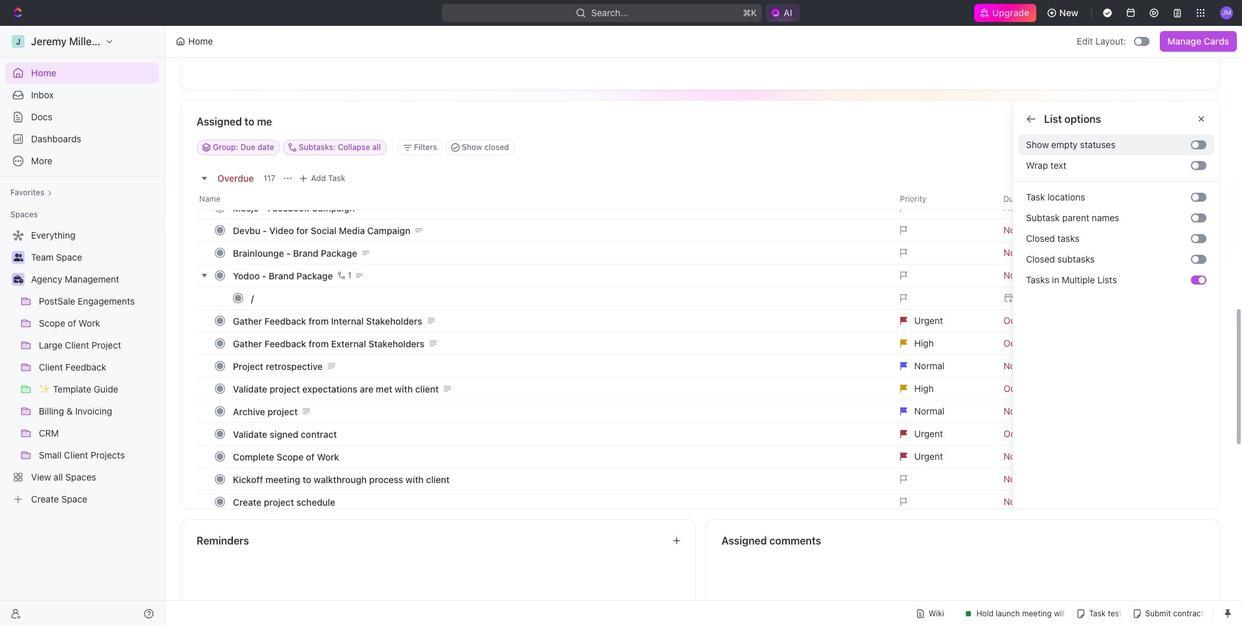 Task type: locate. For each thing, give the bounding box(es) containing it.
1 high from the top
[[915, 338, 934, 349]]

- right meejo
[[261, 202, 266, 213]]

task up subtask
[[1027, 192, 1046, 203]]

2 urgent from the top
[[915, 428, 943, 439]]

package up 1 button
[[321, 248, 357, 259]]

package for brainlounge - brand package
[[321, 248, 357, 259]]

stakeholders up met
[[369, 338, 425, 349]]

client for large
[[65, 340, 89, 351]]

list options up show empty statuses
[[1045, 113, 1102, 125]]

kickoff
[[233, 474, 263, 485]]

agency management
[[31, 274, 119, 285]]

validate down archive at the bottom left of page
[[233, 429, 267, 440]]

postsale engagements link
[[39, 291, 157, 312]]

assigned up group:
[[197, 116, 242, 128]]

collapse
[[338, 142, 370, 152]]

1 horizontal spatial spaces
[[65, 472, 96, 483]]

- right feedfire
[[271, 180, 275, 191]]

validate
[[233, 383, 267, 394], [233, 429, 267, 440]]

closed for closed tasks
[[1027, 233, 1056, 244]]

1 vertical spatial customize
[[1160, 142, 1206, 153]]

gather down /
[[233, 316, 262, 327]]

project down scope of work link
[[92, 340, 121, 351]]

-
[[288, 157, 292, 168], [271, 180, 275, 191], [261, 202, 266, 213], [263, 225, 267, 236], [287, 248, 291, 259], [262, 270, 266, 281]]

0 vertical spatial assigned
[[197, 116, 242, 128]]

tree containing everything
[[5, 225, 159, 510]]

are
[[360, 383, 374, 394]]

1 vertical spatial all
[[54, 472, 63, 483]]

1 vertical spatial feedback
[[265, 338, 306, 349]]

0 horizontal spatial to
[[245, 116, 255, 128]]

inbox
[[31, 89, 54, 100]]

0 horizontal spatial of
[[68, 318, 76, 329]]

due date up subtask
[[1004, 194, 1037, 204]]

1 vertical spatial home
[[31, 67, 56, 78]]

0 vertical spatial scope
[[39, 318, 65, 329]]

normal for archive project
[[915, 406, 945, 417]]

- left 'logo'
[[288, 157, 292, 168]]

upgrade link
[[975, 4, 1037, 22]]

team
[[31, 252, 54, 263]]

0 vertical spatial high button
[[893, 332, 996, 355]]

task down the design
[[328, 173, 345, 183]]

closed for closed subtasks
[[1027, 254, 1056, 265]]

create space link
[[5, 489, 157, 510]]

0 vertical spatial space
[[56, 252, 82, 263]]

feedback down yodoo - brand package
[[265, 316, 306, 327]]

- up yodoo - brand package
[[287, 248, 291, 259]]

2 high button from the top
[[893, 377, 996, 401]]

campaign right media
[[367, 225, 411, 236]]

1 vertical spatial high button
[[893, 377, 996, 401]]

to left me
[[245, 116, 255, 128]]

priority
[[901, 194, 927, 204]]

0 vertical spatial validate
[[233, 383, 267, 394]]

project for archive
[[268, 406, 298, 417]]

1 vertical spatial package
[[297, 270, 333, 281]]

validate project expectations are met with client
[[233, 383, 439, 394]]

with
[[395, 383, 413, 394], [406, 474, 424, 485]]

closed
[[1027, 233, 1056, 244], [1027, 254, 1056, 265]]

closed inside button
[[1027, 233, 1056, 244]]

2 gather from the top
[[233, 338, 262, 349]]

options inside 'list options' button
[[1059, 139, 1091, 150]]

jm
[[1223, 9, 1232, 16]]

small client projects link
[[39, 445, 157, 466]]

0 vertical spatial project
[[92, 340, 121, 351]]

options
[[1065, 113, 1102, 125], [1059, 139, 1091, 150]]

1 vertical spatial space
[[61, 494, 87, 505]]

1 normal from the top
[[915, 361, 945, 372]]

gather feedback from external stakeholders
[[233, 338, 425, 349]]

with for process
[[406, 474, 424, 485]]

1 vertical spatial stakeholders
[[369, 338, 425, 349]]

customize inside button
[[1160, 142, 1206, 153]]

0 horizontal spatial work
[[79, 318, 100, 329]]

create
[[31, 494, 59, 505], [233, 497, 262, 508]]

spaces
[[10, 210, 38, 219], [65, 472, 96, 483]]

due date
[[1161, 192, 1194, 202], [1004, 194, 1037, 204]]

due down customize button
[[1161, 192, 1176, 202]]

0 vertical spatial from
[[309, 316, 329, 327]]

of down contract
[[306, 451, 315, 462]]

1 horizontal spatial to
[[303, 474, 311, 485]]

1 horizontal spatial assigned
[[722, 535, 767, 547]]

process
[[369, 474, 403, 485]]

urgent button for validate signed contract
[[893, 423, 996, 446]]

jm button
[[1217, 3, 1238, 23]]

assets
[[328, 180, 357, 191]]

project inside create project schedule link
[[264, 497, 294, 508]]

client
[[415, 383, 439, 394], [426, 474, 450, 485]]

0 horizontal spatial campaign
[[312, 202, 355, 213]]

gather for gather feedback from internal stakeholders
[[233, 316, 262, 327]]

large client project link
[[39, 335, 157, 356]]

1 horizontal spatial project
[[233, 361, 264, 372]]

closed up tasks
[[1027, 254, 1056, 265]]

wrap
[[1027, 160, 1049, 171]]

1 horizontal spatial create
[[233, 497, 262, 508]]

1 vertical spatial urgent
[[915, 428, 943, 439]]

project for validate
[[270, 383, 300, 394]]

2 high from the top
[[915, 383, 934, 394]]

package left 1 button
[[297, 270, 333, 281]]

options up show empty statuses
[[1065, 113, 1102, 125]]

customize for customize list
[[1027, 113, 1079, 125]]

spaces down small client projects
[[65, 472, 96, 483]]

closed subtasks button
[[1021, 249, 1192, 270]]

client down the large
[[39, 362, 63, 373]]

scope inside scope of work link
[[39, 318, 65, 329]]

postsale engagements
[[39, 296, 135, 307]]

list
[[1045, 113, 1062, 125], [1081, 113, 1099, 125], [1042, 139, 1057, 150]]

0 vertical spatial task
[[328, 173, 345, 183]]

list options up text
[[1042, 139, 1091, 150]]

0 vertical spatial gather
[[233, 316, 262, 327]]

1 horizontal spatial of
[[306, 451, 315, 462]]

2 from from the top
[[309, 338, 329, 349]]

1 vertical spatial gather
[[233, 338, 262, 349]]

2 normal from the top
[[915, 406, 945, 417]]

internal
[[331, 316, 364, 327]]

validate for validate project expectations are met with client
[[233, 383, 267, 394]]

0 horizontal spatial project
[[92, 340, 121, 351]]

client right process
[[426, 474, 450, 485]]

statuses
[[1081, 139, 1116, 150]]

1 from from the top
[[309, 316, 329, 327]]

- for feedfire
[[271, 180, 275, 191]]

dashboards link
[[5, 129, 159, 150]]

client for kickoff meeting to walkthrough process with client
[[426, 474, 450, 485]]

due left group
[[1004, 194, 1019, 204]]

scope inside complete scope of work link
[[277, 451, 304, 462]]

1 vertical spatial from
[[309, 338, 329, 349]]

with right met
[[395, 383, 413, 394]]

0 vertical spatial campaign
[[312, 202, 355, 213]]

list up empty
[[1045, 113, 1062, 125]]

project inside validate project expectations are met with client link
[[270, 383, 300, 394]]

1 vertical spatial normal button
[[893, 400, 996, 423]]

project retrospective
[[233, 361, 323, 372]]

0 vertical spatial spaces
[[10, 210, 38, 219]]

/ link
[[248, 289, 890, 308]]

brand down the for
[[293, 248, 319, 259]]

1 vertical spatial spaces
[[65, 472, 96, 483]]

to right meeting
[[303, 474, 311, 485]]

1 vertical spatial validate
[[233, 429, 267, 440]]

1 vertical spatial client
[[39, 362, 63, 373]]

work down postsale engagements
[[79, 318, 100, 329]]

from up gather feedback from external stakeholders
[[309, 316, 329, 327]]

feedback
[[265, 316, 306, 327], [265, 338, 306, 349], [65, 362, 106, 373]]

show closed button
[[446, 140, 515, 155]]

options up text
[[1059, 139, 1091, 150]]

1 horizontal spatial date
[[1021, 194, 1037, 204]]

closed down subtask
[[1027, 233, 1056, 244]]

user group image
[[13, 254, 23, 261]]

0 vertical spatial options
[[1065, 113, 1102, 125]]

team space link
[[31, 247, 157, 268]]

client feedback link
[[39, 357, 157, 378]]

1 horizontal spatial customize
[[1160, 142, 1206, 153]]

1
[[348, 271, 352, 280]]

2 closed from the top
[[1027, 254, 1056, 265]]

normal button for retrospective
[[893, 355, 996, 378]]

date up subtask
[[1021, 194, 1037, 204]]

project down meeting
[[264, 497, 294, 508]]

business time image
[[13, 276, 23, 283]]

1 vertical spatial normal
[[915, 406, 945, 417]]

client inside "link"
[[39, 362, 63, 373]]

closed tasks button
[[1021, 228, 1192, 249]]

all right collapse
[[372, 142, 381, 152]]

browsedrive
[[233, 157, 286, 168]]

docs link
[[5, 107, 159, 128]]

show up wrap
[[1027, 139, 1049, 150]]

layout:
[[1096, 36, 1127, 47]]

1 vertical spatial with
[[406, 474, 424, 485]]

2 normal button from the top
[[893, 400, 996, 423]]

2 vertical spatial project
[[264, 497, 294, 508]]

0 vertical spatial normal button
[[893, 355, 996, 378]]

0 vertical spatial customize
[[1027, 113, 1079, 125]]

1 vertical spatial task
[[1027, 192, 1046, 203]]

0 vertical spatial client
[[415, 383, 439, 394]]

show
[[1027, 139, 1049, 150], [462, 142, 482, 152]]

1 vertical spatial project
[[233, 361, 264, 372]]

high button for validate project expectations are met with client
[[893, 377, 996, 401]]

1 vertical spatial brand
[[269, 270, 294, 281]]

project inside archive project link
[[268, 406, 298, 417]]

- right yodoo
[[262, 270, 266, 281]]

create inside sidebar navigation
[[31, 494, 59, 505]]

0 vertical spatial with
[[395, 383, 413, 394]]

scope up the large
[[39, 318, 65, 329]]

1 vertical spatial campaign
[[367, 225, 411, 236]]

due date down customize button
[[1161, 192, 1194, 202]]

work down contract
[[317, 451, 339, 462]]

campaign inside "link"
[[367, 225, 411, 236]]

feedback down large client project
[[65, 362, 106, 373]]

list up wrap text
[[1042, 139, 1057, 150]]

date inside dropdown button
[[1021, 194, 1037, 204]]

show left 'closed'
[[462, 142, 482, 152]]

subtask parent names
[[1027, 212, 1120, 223]]

due up browsedrive at top
[[241, 142, 255, 152]]

client up view all spaces link
[[64, 450, 88, 461]]

project up archive at the bottom left of page
[[233, 361, 264, 372]]

spaces down favorites
[[10, 210, 38, 219]]

0 horizontal spatial show
[[462, 142, 482, 152]]

1 horizontal spatial campaign
[[367, 225, 411, 236]]

list up statuses
[[1081, 113, 1099, 125]]

0 horizontal spatial home
[[31, 67, 56, 78]]

space down view all spaces link
[[61, 494, 87, 505]]

1 vertical spatial scope
[[277, 451, 304, 462]]

billing
[[39, 406, 64, 417]]

gather feedback from internal stakeholders link
[[230, 312, 890, 330]]

brand for brainlounge
[[293, 248, 319, 259]]

work
[[79, 318, 100, 329], [317, 451, 339, 462]]

project up signed
[[268, 406, 298, 417]]

0 horizontal spatial create
[[31, 494, 59, 505]]

2 vertical spatial client
[[64, 450, 88, 461]]

archive project link
[[230, 402, 890, 421]]

- for yodoo
[[262, 270, 266, 281]]

2 vertical spatial urgent
[[915, 451, 943, 462]]

project down project retrospective at the bottom of the page
[[270, 383, 300, 394]]

locations
[[1048, 192, 1086, 203]]

of inside sidebar navigation
[[68, 318, 76, 329]]

client right met
[[415, 383, 439, 394]]

1 vertical spatial list options
[[1042, 139, 1091, 150]]

with right process
[[406, 474, 424, 485]]

assigned left comments
[[722, 535, 767, 547]]

browsedrive - logo design
[[233, 157, 348, 168]]

create down view
[[31, 494, 59, 505]]

create project schedule
[[233, 497, 335, 508]]

group: due date
[[213, 142, 274, 152]]

gather up project retrospective at the bottom of the page
[[233, 338, 262, 349]]

validate up archive at the bottom left of page
[[233, 383, 267, 394]]

- for meejo
[[261, 202, 266, 213]]

scope down the validate signed contract
[[277, 451, 304, 462]]

group:
[[213, 142, 238, 152]]

media
[[339, 225, 365, 236]]

create down kickoff at the left bottom of page
[[233, 497, 262, 508]]

1 horizontal spatial due
[[1004, 194, 1019, 204]]

from down gather feedback from internal stakeholders
[[309, 338, 329, 349]]

campaign down assets
[[312, 202, 355, 213]]

subtasks:
[[299, 142, 336, 152]]

0 vertical spatial work
[[79, 318, 100, 329]]

1 horizontal spatial show
[[1027, 139, 1049, 150]]

date down customize button
[[1178, 192, 1194, 202]]

list inside button
[[1042, 139, 1057, 150]]

home inside sidebar navigation
[[31, 67, 56, 78]]

3 urgent button from the top
[[893, 445, 996, 469]]

0 vertical spatial list options
[[1045, 113, 1102, 125]]

0 horizontal spatial customize
[[1027, 113, 1079, 125]]

customize for customize
[[1160, 142, 1206, 153]]

2 urgent button from the top
[[893, 423, 996, 446]]

show for show closed
[[462, 142, 482, 152]]

client up client feedback
[[65, 340, 89, 351]]

client
[[65, 340, 89, 351], [39, 362, 63, 373], [64, 450, 88, 461]]

space up agency management
[[56, 252, 82, 263]]

normal button for project
[[893, 400, 996, 423]]

2 vertical spatial feedback
[[65, 362, 106, 373]]

0 vertical spatial urgent
[[915, 315, 943, 326]]

1 vertical spatial client
[[426, 474, 450, 485]]

0 horizontal spatial date
[[258, 142, 274, 152]]

kickoff meeting to walkthrough process with client
[[233, 474, 450, 485]]

0 vertical spatial client
[[65, 340, 89, 351]]

1 high button from the top
[[893, 332, 996, 355]]

closed inside button
[[1027, 254, 1056, 265]]

date up browsedrive at top
[[258, 142, 274, 152]]

2 validate from the top
[[233, 429, 267, 440]]

brand down brainlounge - brand package
[[269, 270, 294, 281]]

assigned for assigned to me
[[197, 116, 242, 128]]

favorites
[[10, 188, 45, 197]]

1 horizontal spatial task
[[1027, 192, 1046, 203]]

0 vertical spatial all
[[372, 142, 381, 152]]

- for devbu
[[263, 225, 267, 236]]

create for create space
[[31, 494, 59, 505]]

all
[[372, 142, 381, 152], [54, 472, 63, 483]]

for
[[296, 225, 308, 236]]

1 normal button from the top
[[893, 355, 996, 378]]

invoicing
[[75, 406, 112, 417]]

expectations
[[302, 383, 358, 394]]

- left video on the left top
[[263, 225, 267, 236]]

of up large client project
[[68, 318, 76, 329]]

1 gather from the top
[[233, 316, 262, 327]]

0 vertical spatial high
[[915, 338, 934, 349]]

overdue
[[217, 172, 254, 183]]

0 vertical spatial of
[[68, 318, 76, 329]]

stakeholders right internal
[[366, 316, 422, 327]]

assigned
[[197, 116, 242, 128], [722, 535, 767, 547]]

brand for yodoo
[[269, 270, 294, 281]]

high button
[[893, 332, 996, 355], [893, 377, 996, 401]]

stakeholders for gather feedback from internal stakeholders
[[366, 316, 422, 327]]

inbox link
[[5, 85, 159, 105]]

meeting
[[266, 474, 300, 485]]

logo
[[295, 157, 316, 168]]

0 horizontal spatial due date
[[1004, 194, 1037, 204]]

1 validate from the top
[[233, 383, 267, 394]]

0 vertical spatial normal
[[915, 361, 945, 372]]

everything link
[[5, 225, 157, 246]]

1 horizontal spatial scope
[[277, 451, 304, 462]]

due inside dropdown button
[[1004, 194, 1019, 204]]

0 vertical spatial brand
[[293, 248, 319, 259]]

- inside "link"
[[263, 225, 267, 236]]

show inside dropdown button
[[462, 142, 482, 152]]

0 vertical spatial stakeholders
[[366, 316, 422, 327]]

reminders
[[197, 535, 249, 547]]

show inside button
[[1027, 139, 1049, 150]]

1 vertical spatial project
[[268, 406, 298, 417]]

2 horizontal spatial due
[[1161, 192, 1176, 202]]

validate project expectations are met with client link
[[230, 380, 890, 398]]

space for create space
[[61, 494, 87, 505]]

space for team space
[[56, 252, 82, 263]]

due date inside dropdown button
[[1004, 194, 1037, 204]]

0 vertical spatial home
[[188, 36, 213, 47]]

1 closed from the top
[[1027, 233, 1056, 244]]

0 vertical spatial package
[[321, 248, 357, 259]]

0 vertical spatial feedback
[[265, 316, 306, 327]]

0 horizontal spatial assigned
[[197, 116, 242, 128]]

all right view
[[54, 472, 63, 483]]

0 vertical spatial project
[[270, 383, 300, 394]]

3 urgent from the top
[[915, 451, 943, 462]]

empty
[[1052, 139, 1078, 150]]

1 vertical spatial closed
[[1027, 254, 1056, 265]]

1 vertical spatial options
[[1059, 139, 1091, 150]]

tree
[[5, 225, 159, 510]]

validate for validate signed contract
[[233, 429, 267, 440]]

wrap text
[[1027, 160, 1067, 171]]

client for small
[[64, 450, 88, 461]]

closed tasks
[[1027, 233, 1080, 244]]

more button
[[5, 151, 159, 172]]

0 vertical spatial closed
[[1027, 233, 1056, 244]]

tasks in multiple lists button
[[1021, 270, 1192, 291]]

agency management link
[[31, 269, 157, 290]]

feedback inside "link"
[[65, 362, 106, 373]]

1 vertical spatial assigned
[[722, 535, 767, 547]]

edit
[[1077, 36, 1094, 47]]

2 horizontal spatial date
[[1178, 192, 1194, 202]]

feedback up project retrospective at the bottom of the page
[[265, 338, 306, 349]]

from for internal
[[309, 316, 329, 327]]

1 vertical spatial work
[[317, 451, 339, 462]]



Task type: vqa. For each thing, say whether or not it's contained in the screenshot.
All day on the top right of page
no



Task type: describe. For each thing, give the bounding box(es) containing it.
upgrade
[[993, 7, 1030, 18]]

edit layout:
[[1077, 36, 1127, 47]]

assigned comments
[[722, 535, 822, 547]]

external
[[331, 338, 366, 349]]

brainlounge - brand package
[[233, 248, 357, 259]]

video
[[269, 225, 294, 236]]

gather feedback from internal stakeholders
[[233, 316, 422, 327]]

filters
[[414, 142, 437, 152]]

group
[[1042, 192, 1068, 203]]

ai button
[[766, 4, 800, 22]]

comments
[[770, 535, 822, 547]]

1 horizontal spatial home
[[188, 36, 213, 47]]

engagements
[[78, 296, 135, 307]]

crm link
[[39, 423, 157, 444]]

contract
[[301, 429, 337, 440]]

name
[[199, 194, 221, 204]]

urgent for validate signed contract
[[915, 428, 943, 439]]

management
[[65, 274, 119, 285]]

✨ template guide link
[[39, 379, 157, 400]]

home link
[[5, 63, 159, 83]]

scope of work
[[39, 318, 100, 329]]

miller's
[[69, 36, 104, 47]]

postsale
[[39, 296, 75, 307]]

feedback for internal
[[265, 316, 306, 327]]

show for show empty statuses
[[1027, 139, 1049, 150]]

devbu
[[233, 225, 261, 236]]

✨ template guide
[[39, 384, 118, 395]]

archive project
[[233, 406, 298, 417]]

more
[[31, 155, 52, 166]]

urgent button for complete scope of work
[[893, 445, 996, 469]]

gather for gather feedback from external stakeholders
[[233, 338, 262, 349]]

sidebar navigation
[[0, 26, 168, 627]]

search...
[[592, 7, 629, 18]]

subtask
[[1027, 212, 1060, 223]]

cards
[[1204, 36, 1230, 47]]

new
[[1060, 7, 1079, 18]]

assigned for assigned comments
[[722, 535, 767, 547]]

large client project
[[39, 340, 121, 351]]

show empty statuses button
[[1021, 135, 1192, 155]]

ai
[[784, 7, 793, 18]]

1 vertical spatial to
[[303, 474, 311, 485]]

brainlounge
[[233, 248, 284, 259]]

task locations
[[1027, 192, 1086, 203]]

package for yodoo - brand package
[[297, 270, 333, 281]]

normal for project retrospective
[[915, 361, 945, 372]]

schedule
[[297, 497, 335, 508]]

- for browsedrive
[[288, 157, 292, 168]]

subtasks
[[1058, 254, 1095, 265]]

customize button
[[1156, 139, 1210, 157]]

assigned to me
[[197, 116, 272, 128]]

list options inside button
[[1042, 139, 1091, 150]]

filters button
[[398, 140, 443, 155]]

1 horizontal spatial work
[[317, 451, 339, 462]]

meejo
[[233, 202, 259, 213]]

0 horizontal spatial spaces
[[10, 210, 38, 219]]

small client projects
[[39, 450, 125, 461]]

due date button
[[996, 189, 1100, 210]]

- for brainlounge
[[287, 248, 291, 259]]

view all spaces
[[31, 472, 96, 483]]

feedback for external
[[265, 338, 306, 349]]

view
[[31, 472, 51, 483]]

117
[[264, 173, 276, 183]]

workspace
[[107, 36, 160, 47]]

jeremy miller's workspace, , element
[[12, 35, 25, 48]]

social
[[311, 225, 337, 236]]

with for met
[[395, 383, 413, 394]]

high for gather feedback from external stakeholders
[[915, 338, 934, 349]]

customize list
[[1027, 113, 1099, 125]]

tasks
[[1058, 233, 1080, 244]]

work inside sidebar navigation
[[79, 318, 100, 329]]

project inside sidebar navigation
[[92, 340, 121, 351]]

high button for gather feedback from external stakeholders
[[893, 332, 996, 355]]

show empty statuses
[[1027, 139, 1116, 150]]

1 vertical spatial of
[[306, 451, 315, 462]]

1 horizontal spatial due date
[[1161, 192, 1194, 202]]

/
[[251, 293, 254, 304]]

met
[[376, 383, 393, 394]]

names
[[1092, 212, 1120, 223]]

create for create project schedule
[[233, 497, 262, 508]]

urgent for complete scope of work
[[915, 451, 943, 462]]

guide
[[94, 384, 118, 395]]

0 vertical spatial to
[[245, 116, 255, 128]]

brainlounge - brand package link
[[230, 244, 890, 262]]

stakeholders for gather feedback from external stakeholders
[[369, 338, 425, 349]]

large
[[39, 340, 63, 351]]

complete scope of work link
[[230, 448, 890, 466]]

show closed
[[462, 142, 509, 152]]

meejo - facebook campaign
[[233, 202, 355, 213]]

tree inside sidebar navigation
[[5, 225, 159, 510]]

from for external
[[309, 338, 329, 349]]

&
[[66, 406, 73, 417]]

name button
[[197, 189, 893, 210]]

client for validate project expectations are met with client
[[415, 383, 439, 394]]

feedfire - advertising assets
[[233, 180, 357, 191]]

0 horizontal spatial due
[[241, 142, 255, 152]]

manage cards
[[1168, 36, 1230, 47]]

dashboards
[[31, 133, 81, 144]]

manage
[[1168, 36, 1202, 47]]

list options button
[[1021, 135, 1212, 155]]

1 urgent button from the top
[[893, 309, 996, 333]]

everything
[[31, 230, 75, 241]]

closed subtasks
[[1027, 254, 1095, 265]]

Search tasks... text field
[[1024, 138, 1153, 157]]

projects
[[91, 450, 125, 461]]

subtask parent names button
[[1021, 208, 1192, 228]]

⌘k
[[743, 7, 757, 18]]

feedfire
[[233, 180, 268, 191]]

high for validate project expectations are met with client
[[915, 383, 934, 394]]

all inside view all spaces link
[[54, 472, 63, 483]]

project for create
[[264, 497, 294, 508]]

closed
[[485, 142, 509, 152]]

add task button
[[296, 171, 351, 186]]

1 horizontal spatial all
[[372, 142, 381, 152]]

billing & invoicing link
[[39, 401, 157, 422]]

add task
[[311, 173, 345, 183]]

spaces inside tree
[[65, 472, 96, 483]]

1 urgent from the top
[[915, 315, 943, 326]]



